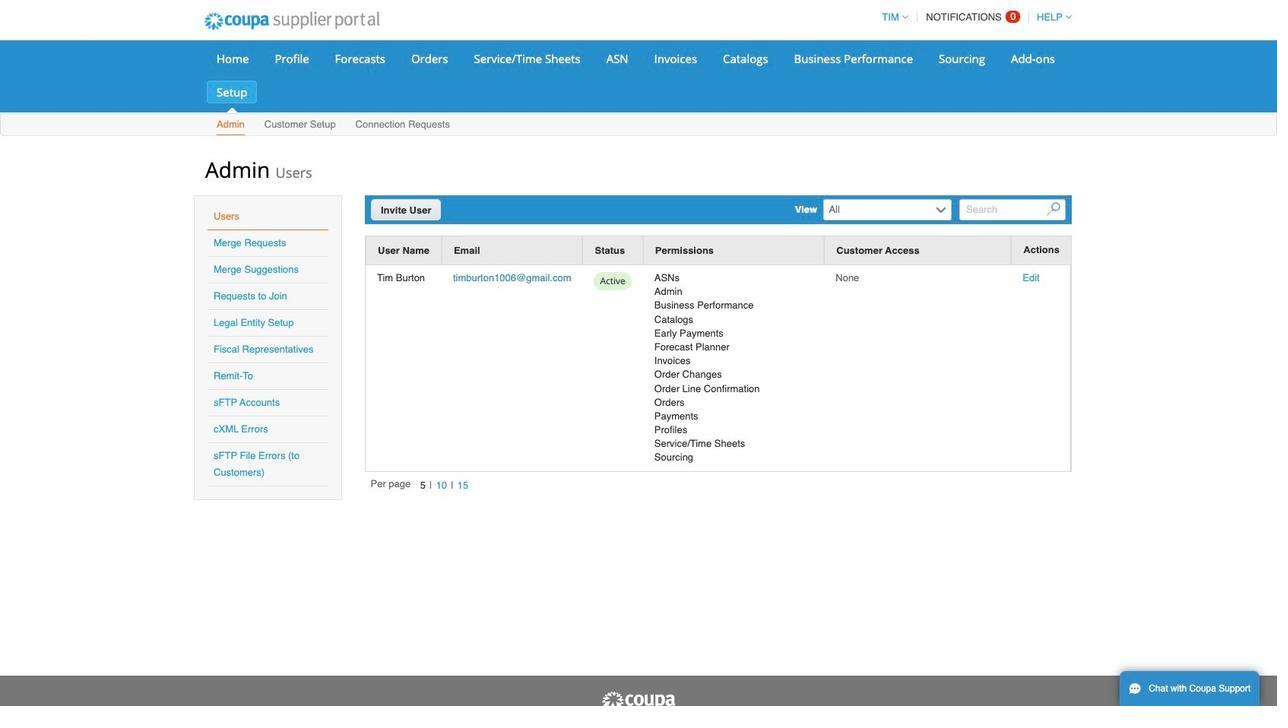 Task type: vqa. For each thing, say whether or not it's contained in the screenshot.
Search TEXT BOX
yes



Task type: describe. For each thing, give the bounding box(es) containing it.
1 horizontal spatial navigation
[[875, 2, 1072, 32]]



Task type: locate. For each thing, give the bounding box(es) containing it.
1 vertical spatial coupa supplier portal image
[[601, 691, 677, 706]]

0 vertical spatial coupa supplier portal image
[[194, 2, 390, 40]]

0 horizontal spatial navigation
[[371, 478, 472, 494]]

navigation
[[875, 2, 1072, 32], [371, 478, 472, 494]]

0 vertical spatial navigation
[[875, 2, 1072, 32]]

search image
[[1047, 203, 1061, 216]]

coupa supplier portal image
[[194, 2, 390, 40], [601, 691, 677, 706]]

1 horizontal spatial coupa supplier portal image
[[601, 691, 677, 706]]

None text field
[[825, 200, 932, 220]]

0 horizontal spatial coupa supplier portal image
[[194, 2, 390, 40]]

Search text field
[[959, 199, 1066, 220]]

1 vertical spatial navigation
[[371, 478, 472, 494]]



